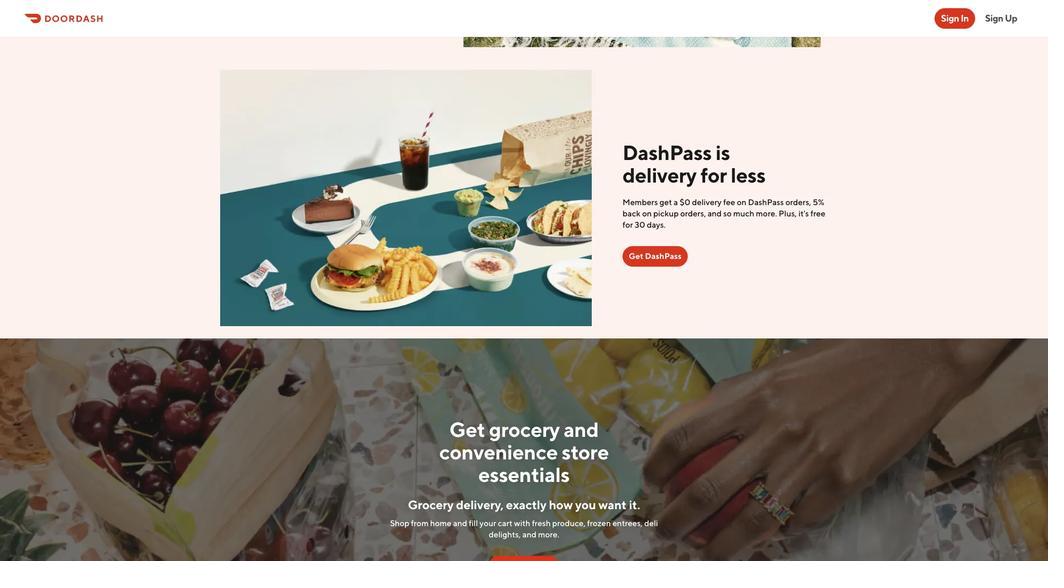 Task type: locate. For each thing, give the bounding box(es) containing it.
dashpass down days.
[[646, 252, 682, 261]]

a
[[674, 198, 679, 208]]

0 horizontal spatial more.
[[539, 531, 560, 540]]

get dashpass link
[[623, 247, 688, 267]]

on up much
[[737, 198, 747, 208]]

2 sign from the left
[[986, 13, 1004, 24]]

0 horizontal spatial on
[[643, 209, 652, 219]]

much
[[734, 209, 755, 219]]

is
[[716, 141, 731, 165]]

orders, down $0
[[681, 209, 707, 219]]

fill
[[469, 519, 478, 529]]

it.
[[629, 498, 641, 513]]

1 horizontal spatial get
[[629, 252, 644, 261]]

0 horizontal spatial orders,
[[681, 209, 707, 219]]

delivery inside dashpass is delivery for less
[[623, 163, 697, 187]]

delivery up get
[[623, 163, 697, 187]]

1 vertical spatial more.
[[539, 531, 560, 540]]

sign up
[[986, 13, 1018, 24]]

0 horizontal spatial get
[[450, 418, 485, 442]]

more. down fresh
[[539, 531, 560, 540]]

members get a $0 delivery fee on dashpass orders, 5% back on pickup orders, and so much more. plus, it's free for 30 days.
[[623, 198, 826, 230]]

dashpass up get
[[623, 141, 712, 165]]

for inside members get a $0 delivery fee on dashpass orders, 5% back on pickup orders, and so much more. plus, it's free for 30 days.
[[623, 220, 633, 230]]

1 vertical spatial on
[[643, 209, 652, 219]]

delivery,
[[456, 498, 504, 513]]

1 horizontal spatial sign
[[986, 13, 1004, 24]]

orders, up it's
[[786, 198, 812, 208]]

more.
[[757, 209, 778, 219], [539, 531, 560, 540]]

0 vertical spatial get
[[629, 252, 644, 261]]

0 vertical spatial more.
[[757, 209, 778, 219]]

0 vertical spatial for
[[701, 163, 727, 187]]

with
[[514, 519, 531, 529]]

dashpass
[[623, 141, 712, 165], [749, 198, 784, 208], [646, 252, 682, 261]]

2 vertical spatial dashpass
[[646, 252, 682, 261]]

on down members
[[643, 209, 652, 219]]

fee
[[724, 198, 736, 208]]

1 vertical spatial delivery
[[692, 198, 722, 208]]

delivery right $0
[[692, 198, 722, 208]]

essentials
[[479, 463, 570, 487]]

get
[[660, 198, 673, 208]]

get inside get grocery and convenience store essentials
[[450, 418, 485, 442]]

for down back
[[623, 220, 633, 230]]

1 vertical spatial for
[[623, 220, 633, 230]]

delights,
[[489, 531, 521, 540]]

1 horizontal spatial on
[[737, 198, 747, 208]]

shop
[[390, 519, 410, 529]]

0 vertical spatial delivery
[[623, 163, 697, 187]]

from
[[411, 519, 429, 529]]

0 horizontal spatial for
[[623, 220, 633, 230]]

sign left the up
[[986, 13, 1004, 24]]

more. inside members get a $0 delivery fee on dashpass orders, 5% back on pickup orders, and so much more. plus, it's free for 30 days.
[[757, 209, 778, 219]]

1 vertical spatial orders,
[[681, 209, 707, 219]]

more. inside shop from home and fill your cart with fresh produce, frozen entrees, deli delights, and more.
[[539, 531, 560, 540]]

on
[[737, 198, 747, 208], [643, 209, 652, 219]]

sign for sign up
[[986, 13, 1004, 24]]

it's
[[799, 209, 810, 219]]

sign left in
[[942, 13, 960, 24]]

get
[[629, 252, 644, 261], [450, 418, 485, 442]]

0 vertical spatial on
[[737, 198, 747, 208]]

1 horizontal spatial more.
[[757, 209, 778, 219]]

convenience
[[440, 441, 558, 465]]

for up fee
[[701, 163, 727, 187]]

more. left plus,
[[757, 209, 778, 219]]

1 sign from the left
[[942, 13, 960, 24]]

pickup
[[654, 209, 679, 219]]

dashpass up plus,
[[749, 198, 784, 208]]

exactly
[[506, 498, 547, 513]]

1 horizontal spatial for
[[701, 163, 727, 187]]

back
[[623, 209, 641, 219]]

delivery
[[623, 163, 697, 187], [692, 198, 722, 208]]

for
[[701, 163, 727, 187], [623, 220, 633, 230]]

and
[[708, 209, 722, 219], [564, 418, 599, 442], [453, 519, 468, 529], [523, 531, 537, 540]]

1 horizontal spatial orders,
[[786, 198, 812, 208]]

want
[[599, 498, 627, 513]]

fresh
[[532, 519, 551, 529]]

sign
[[942, 13, 960, 24], [986, 13, 1004, 24]]

you
[[576, 498, 596, 513]]

plus,
[[779, 209, 797, 219]]

1 vertical spatial get
[[450, 418, 485, 442]]

dashpass inside members get a $0 delivery fee on dashpass orders, 5% back on pickup orders, and so much more. plus, it's free for 30 days.
[[749, 198, 784, 208]]

1 vertical spatial dashpass
[[749, 198, 784, 208]]

0 vertical spatial dashpass
[[623, 141, 712, 165]]

store
[[562, 441, 609, 465]]

home
[[430, 519, 452, 529]]

orders,
[[786, 198, 812, 208], [681, 209, 707, 219]]

0 horizontal spatial sign
[[942, 13, 960, 24]]



Task type: vqa. For each thing, say whether or not it's contained in the screenshot.
cart
yes



Task type: describe. For each thing, give the bounding box(es) containing it.
get for grocery
[[450, 418, 485, 442]]

grocery
[[489, 418, 560, 442]]

30
[[635, 220, 646, 230]]

for inside dashpass is delivery for less
[[701, 163, 727, 187]]

0 vertical spatial orders,
[[786, 198, 812, 208]]

cart
[[498, 519, 513, 529]]

less
[[731, 163, 766, 187]]

sign for sign in
[[942, 13, 960, 24]]

days.
[[647, 220, 666, 230]]

delivery inside members get a $0 delivery fee on dashpass orders, 5% back on pickup orders, and so much more. plus, it's free for 30 days.
[[692, 198, 722, 208]]

dashpass is delivery for less image
[[220, 70, 592, 327]]

dashpass inside dashpass is delivery for less
[[623, 141, 712, 165]]

members
[[623, 198, 658, 208]]

free
[[811, 209, 826, 219]]

sign up link
[[980, 8, 1024, 29]]

get grocery and convenience store essentials
[[440, 418, 609, 487]]

get for dashpass
[[629, 252, 644, 261]]

grocery delivery, exactly how you want it.
[[408, 498, 641, 513]]

grocery
[[408, 498, 454, 513]]

in
[[961, 13, 970, 24]]

dashpass is delivery for less
[[623, 141, 766, 187]]

up
[[1006, 13, 1018, 24]]

deli
[[645, 519, 659, 529]]

and inside get grocery and convenience store essentials
[[564, 418, 599, 442]]

produce,
[[553, 519, 586, 529]]

frozen
[[588, 519, 611, 529]]

how
[[549, 498, 573, 513]]

$0
[[680, 198, 691, 208]]

sign in link
[[936, 8, 976, 29]]

everything you crave, delivered. image
[[464, 0, 821, 47]]

shop from home and fill your cart with fresh produce, frozen entrees, deli delights, and more.
[[390, 519, 659, 540]]

entrees,
[[613, 519, 643, 529]]

your
[[480, 519, 497, 529]]

sign in
[[942, 13, 970, 24]]

5%
[[813, 198, 825, 208]]

so
[[724, 209, 732, 219]]

and inside members get a $0 delivery fee on dashpass orders, 5% back on pickup orders, and so much more. plus, it's free for 30 days.
[[708, 209, 722, 219]]

get dashpass
[[629, 252, 682, 261]]



